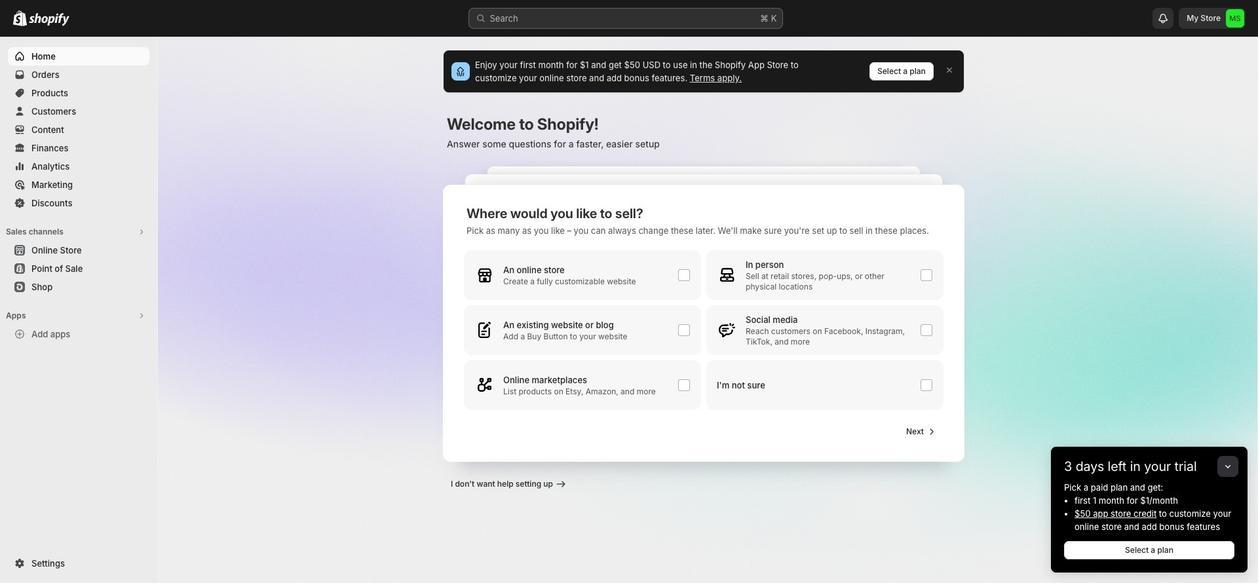 Task type: locate. For each thing, give the bounding box(es) containing it.
my store image
[[1226, 9, 1244, 28]]

shopify image
[[13, 10, 27, 26]]



Task type: vqa. For each thing, say whether or not it's contained in the screenshot.
leftmost 'SHOPIFY' image
yes



Task type: describe. For each thing, give the bounding box(es) containing it.
shopify image
[[29, 13, 69, 26]]



